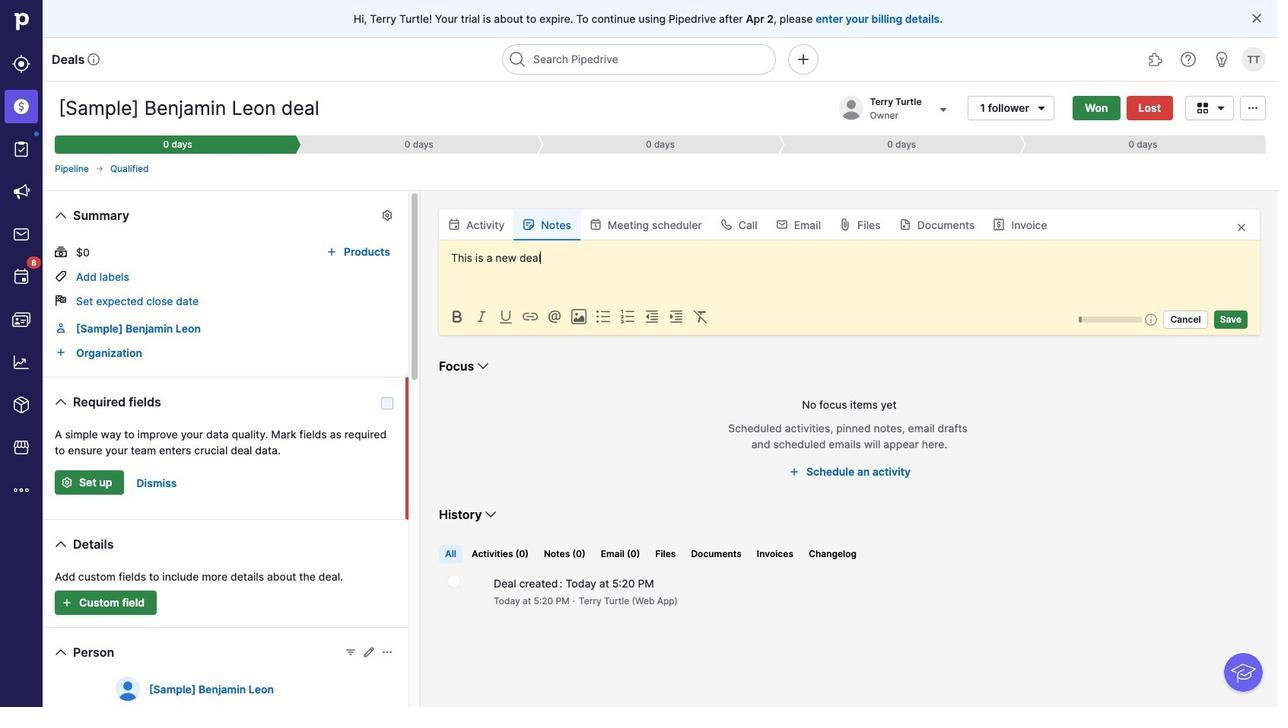 Task type: describe. For each thing, give the bounding box(es) containing it.
color undefined image
[[12, 140, 30, 158]]

sales assistant image
[[1213, 50, 1232, 69]]

quick help image
[[1180, 50, 1198, 69]]

color muted image
[[1146, 314, 1158, 326]]

2 color secondary image from the left
[[570, 308, 588, 326]]

contacts image
[[12, 311, 30, 329]]

transfer ownership image
[[934, 100, 953, 118]]

more image
[[12, 481, 30, 499]]

1 color secondary image from the left
[[521, 308, 540, 326]]

[Sample] Benjamin Leon deal text field
[[55, 93, 355, 123]]

insights image
[[12, 353, 30, 371]]

3 color secondary image from the left
[[595, 308, 613, 326]]

home image
[[10, 10, 33, 33]]

knowledge center bot, also known as kc bot is an onboarding assistant that allows you to see the list of onboarding items in one place for quick and easy reference. this improves your in-app experience. image
[[1225, 653, 1264, 692]]

campaigns image
[[12, 183, 30, 201]]



Task type: vqa. For each thing, say whether or not it's contained in the screenshot.
Deals icon
yes



Task type: locate. For each thing, give the bounding box(es) containing it.
color secondary image
[[448, 308, 467, 326], [473, 308, 491, 326], [497, 308, 515, 326], [546, 308, 564, 326], [668, 308, 686, 326], [448, 575, 461, 588]]

color primary inverted image
[[58, 477, 76, 489], [58, 597, 76, 609]]

products image
[[12, 396, 30, 414]]

color secondary image
[[521, 308, 540, 326], [570, 308, 588, 326], [595, 308, 613, 326], [619, 308, 637, 326], [643, 308, 661, 326], [692, 308, 710, 326]]

sales inbox image
[[12, 225, 30, 244]]

leads image
[[12, 55, 30, 73]]

4 color secondary image from the left
[[619, 308, 637, 326]]

1 color primary inverted image from the top
[[58, 477, 76, 489]]

quick add image
[[795, 50, 813, 69]]

2 color primary inverted image from the top
[[58, 597, 76, 609]]

info image
[[88, 53, 100, 65]]

deals image
[[12, 97, 30, 116]]

color primary image
[[1251, 12, 1264, 24], [1033, 102, 1051, 114], [1194, 102, 1213, 114], [95, 164, 104, 174], [381, 209, 394, 222], [590, 218, 602, 231], [721, 218, 733, 231], [840, 218, 852, 231], [900, 218, 912, 231], [1233, 222, 1251, 234], [55, 246, 67, 258], [482, 505, 500, 524], [345, 646, 357, 658]]

6 color secondary image from the left
[[692, 308, 710, 326]]

Search Pipedrive field
[[502, 44, 776, 75]]

menu
[[0, 0, 43, 707]]

color undefined image
[[12, 268, 30, 286]]

5 color secondary image from the left
[[643, 308, 661, 326]]

color link image
[[55, 346, 67, 359]]

color primary image
[[1213, 102, 1231, 114], [1245, 102, 1263, 114], [52, 206, 70, 225], [448, 218, 461, 231], [523, 218, 535, 231], [776, 218, 788, 231], [994, 218, 1006, 231], [323, 246, 341, 258], [55, 270, 67, 282], [55, 295, 67, 307], [474, 357, 493, 375], [52, 393, 70, 411], [786, 466, 804, 478], [52, 535, 70, 553], [52, 643, 70, 661], [363, 646, 375, 658], [381, 646, 394, 658]]

marketplace image
[[12, 438, 30, 457]]

1 vertical spatial color primary inverted image
[[58, 597, 76, 609]]

0 vertical spatial color primary inverted image
[[58, 477, 76, 489]]

menu item
[[0, 85, 43, 128]]

color link image
[[55, 322, 67, 334]]



